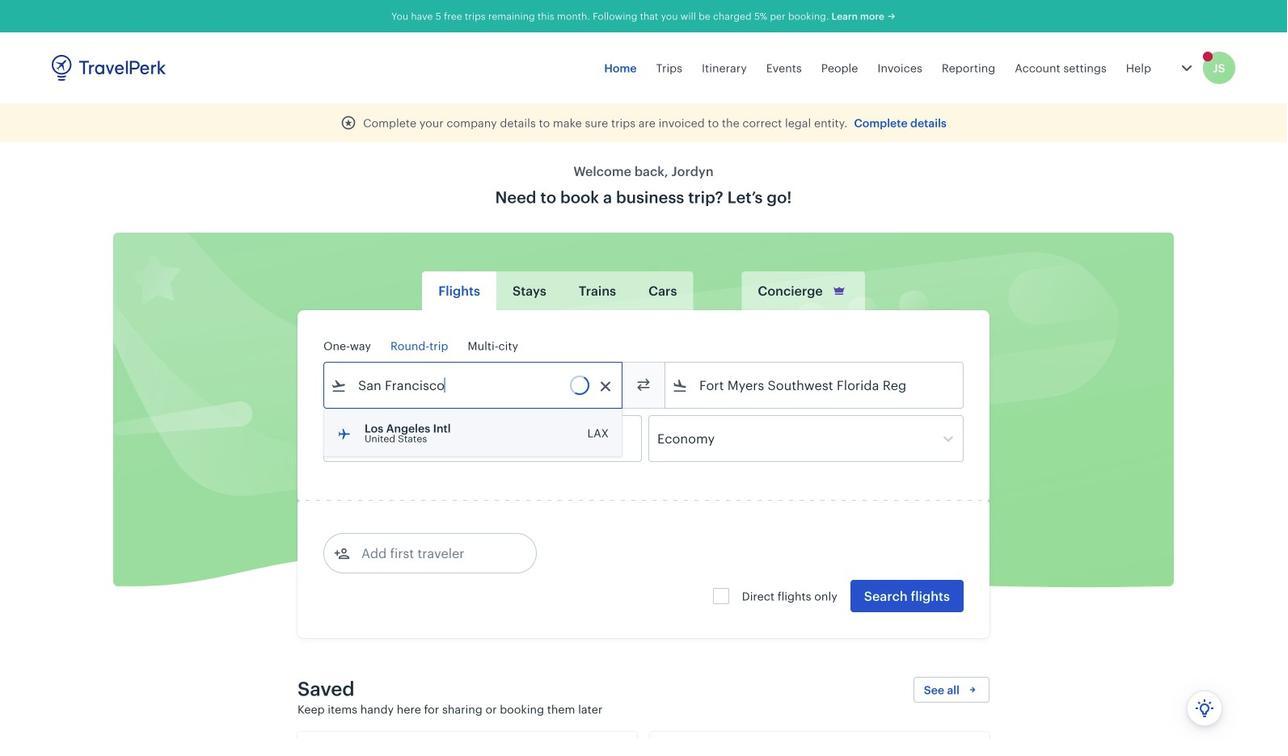 Task type: describe. For each thing, give the bounding box(es) containing it.
From search field
[[347, 373, 601, 399]]

Return text field
[[443, 416, 527, 462]]

Depart text field
[[347, 416, 431, 462]]



Task type: locate. For each thing, give the bounding box(es) containing it.
Add first traveler search field
[[350, 541, 518, 567]]

To search field
[[688, 373, 942, 399]]



